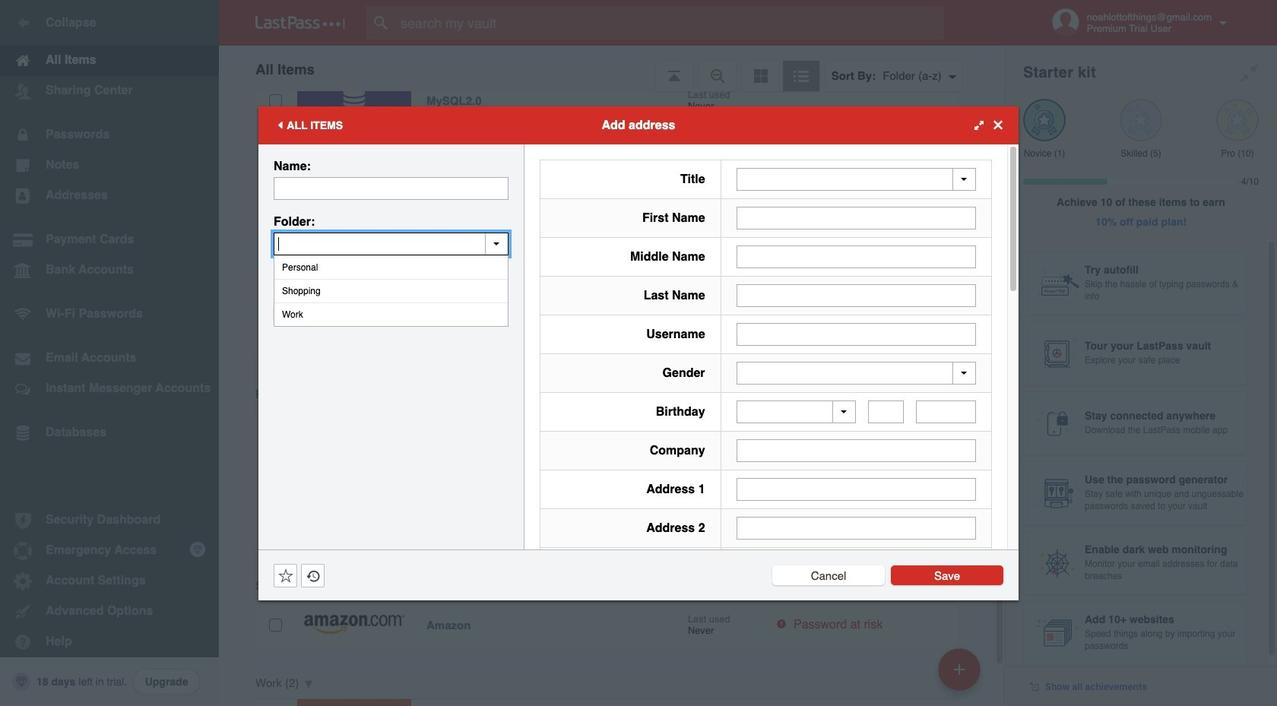 Task type: describe. For each thing, give the bounding box(es) containing it.
new item navigation
[[933, 644, 990, 706]]

new item image
[[954, 664, 965, 675]]

vault options navigation
[[219, 46, 1005, 91]]

Search search field
[[366, 6, 974, 40]]

search my vault text field
[[366, 6, 974, 40]]



Task type: locate. For each thing, give the bounding box(es) containing it.
lastpass image
[[255, 16, 345, 30]]

main navigation navigation
[[0, 0, 219, 706]]

None text field
[[274, 177, 509, 200], [736, 323, 976, 346], [736, 439, 976, 462], [736, 517, 976, 540], [274, 177, 509, 200], [736, 323, 976, 346], [736, 439, 976, 462], [736, 517, 976, 540]]

None text field
[[736, 206, 976, 229], [274, 232, 509, 255], [736, 245, 976, 268], [736, 284, 976, 307], [868, 401, 904, 423], [916, 401, 976, 423], [736, 478, 976, 501], [736, 206, 976, 229], [274, 232, 509, 255], [736, 245, 976, 268], [736, 284, 976, 307], [868, 401, 904, 423], [916, 401, 976, 423], [736, 478, 976, 501]]

dialog
[[259, 106, 1019, 706]]



